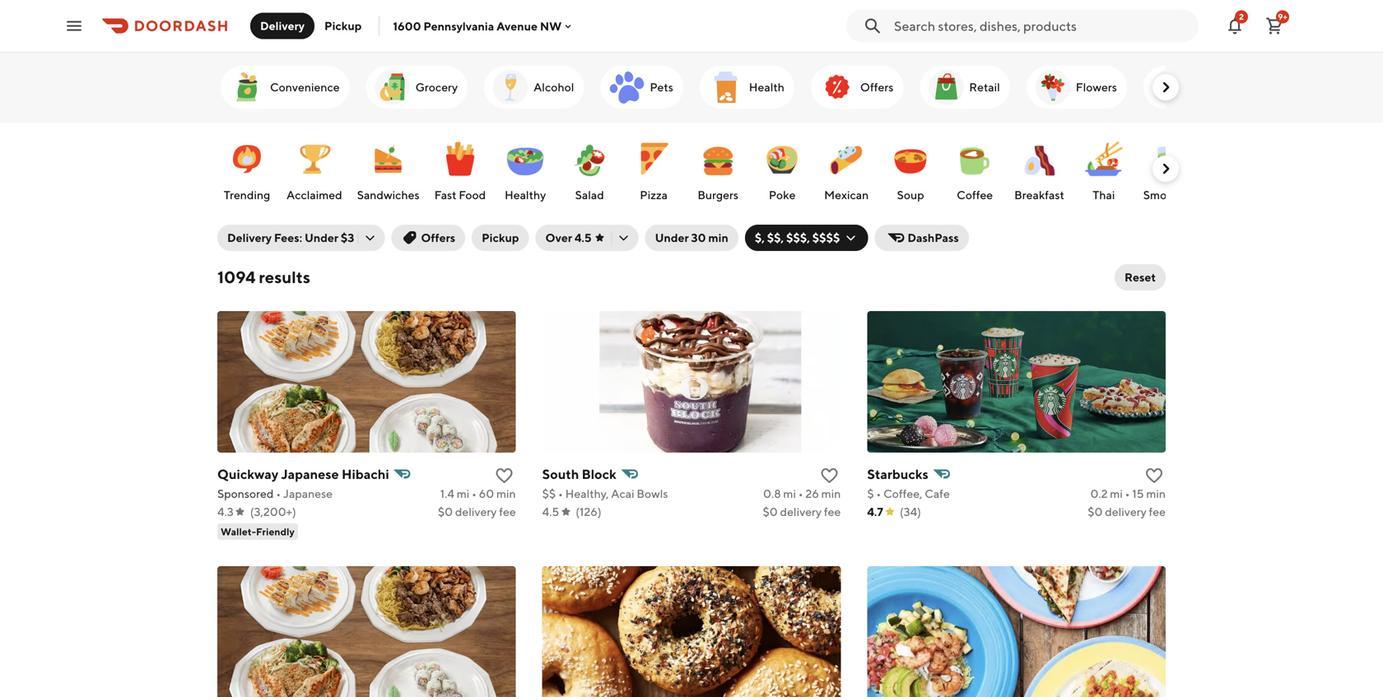 Task type: vqa. For each thing, say whether or not it's contained in the screenshot.
$2 in 'Mix & Match - Buy 2, save $2 On select PEPSI® & more. Now - 12/8. Terms apply'
no



Task type: describe. For each thing, give the bounding box(es) containing it.
wallet-friendly
[[221, 526, 295, 538]]

pets link
[[601, 66, 683, 109]]

food
[[459, 188, 486, 202]]

dashpass
[[908, 231, 959, 245]]

delivery button
[[250, 13, 315, 39]]

1.4
[[440, 487, 455, 501]]

over 4.5
[[546, 231, 592, 245]]

sponsored
[[217, 487, 274, 501]]

open menu image
[[64, 16, 84, 36]]

0.2 mi • 15 min
[[1091, 487, 1166, 501]]

3 • from the left
[[558, 487, 563, 501]]

min for quickway japanese hibachi
[[497, 487, 516, 501]]

acai
[[611, 487, 635, 501]]

Store search: begin typing to search for stores available on DoorDash text field
[[894, 17, 1189, 35]]

offers inside button
[[421, 231, 456, 245]]

$
[[867, 487, 874, 501]]

healthy,
[[566, 487, 609, 501]]

pets
[[650, 80, 674, 94]]

convenience image
[[227, 68, 267, 107]]

delivery for japanese
[[455, 505, 497, 519]]

next button of carousel image
[[1158, 161, 1174, 177]]

5 • from the left
[[877, 487, 881, 501]]

sponsored • japanese
[[217, 487, 333, 501]]

fast food
[[435, 188, 486, 202]]

quickway
[[217, 467, 279, 482]]

grocery link
[[366, 66, 468, 109]]

(3,200+)
[[250, 505, 296, 519]]

offers button
[[391, 225, 465, 251]]

starbucks
[[867, 467, 929, 482]]

retail link
[[920, 66, 1010, 109]]

9+ button
[[1258, 9, 1291, 42]]

$​0 for japanese
[[438, 505, 453, 519]]

coffee
[[957, 188, 993, 202]]

cafe
[[925, 487, 950, 501]]

0 horizontal spatial pickup button
[[315, 13, 372, 39]]

mi for block
[[784, 487, 796, 501]]

6 • from the left
[[1126, 487, 1130, 501]]

$$
[[542, 487, 556, 501]]

click to add this store to your saved list image for block
[[820, 466, 839, 486]]

acclaimed link
[[283, 131, 346, 207]]

delivery for delivery
[[260, 19, 305, 33]]

click to add this store to your saved list image for japanese
[[495, 466, 514, 486]]

smoothie
[[1144, 188, 1194, 202]]

9+
[[1278, 12, 1288, 21]]

burgers
[[698, 188, 739, 202]]

0.2
[[1091, 487, 1108, 501]]

salad
[[575, 188, 604, 202]]

1600 pennsylvania avenue nw
[[393, 19, 562, 33]]

(126)
[[576, 505, 602, 519]]

delivery for delivery fees: under $3
[[227, 231, 272, 245]]

avenue
[[497, 19, 538, 33]]

over
[[546, 231, 572, 245]]

health link
[[700, 66, 795, 109]]

retail image
[[927, 68, 966, 107]]

1600
[[393, 19, 421, 33]]

reset button
[[1115, 264, 1166, 291]]

1094 results
[[217, 268, 310, 287]]

flowers image
[[1033, 68, 1073, 107]]

alcohol image
[[491, 68, 530, 107]]

1 horizontal spatial offers
[[861, 80, 894, 94]]

4.7
[[867, 505, 884, 519]]

convenience link
[[221, 66, 350, 109]]

$, $$, $$$, $$$$
[[755, 231, 840, 245]]

trending link
[[219, 131, 275, 207]]

$​0 delivery fee for block
[[763, 505, 841, 519]]

0 horizontal spatial 4.5
[[542, 505, 559, 519]]

fast
[[435, 188, 457, 202]]

offers image
[[818, 68, 857, 107]]

retail
[[970, 80, 1000, 94]]

1 items, open order cart image
[[1265, 16, 1285, 36]]

grocery image
[[373, 68, 412, 107]]

convenience
[[270, 80, 340, 94]]

$​0 for block
[[763, 505, 778, 519]]

15
[[1133, 487, 1144, 501]]

flowers
[[1076, 80, 1117, 94]]

health
[[749, 80, 785, 94]]

results
[[259, 268, 310, 287]]

breakfast
[[1015, 188, 1065, 202]]

wallet-
[[221, 526, 256, 538]]

flowers link
[[1027, 66, 1127, 109]]

under 30 min
[[655, 231, 729, 245]]

3 click to add this store to your saved list image from the left
[[1145, 466, 1165, 486]]



Task type: locate. For each thing, give the bounding box(es) containing it.
min right 15
[[1147, 487, 1166, 501]]

under 30 min button
[[645, 225, 739, 251]]

1 vertical spatial pickup button
[[472, 225, 529, 251]]

2 $​0 from the left
[[763, 505, 778, 519]]

1 vertical spatial pickup
[[482, 231, 519, 245]]

2 fee from the left
[[824, 505, 841, 519]]

fee down 0.2 mi • 15 min
[[1149, 505, 1166, 519]]

acclaimed
[[287, 188, 342, 202]]

pets image
[[607, 68, 647, 107]]

0 vertical spatial japanese
[[281, 467, 339, 482]]

1 horizontal spatial click to add this store to your saved list image
[[820, 466, 839, 486]]

4.5
[[575, 231, 592, 245], [542, 505, 559, 519]]

2 horizontal spatial fee
[[1149, 505, 1166, 519]]

3 delivery from the left
[[1105, 505, 1147, 519]]

mi right 0.8 on the right bottom of the page
[[784, 487, 796, 501]]

1 horizontal spatial pickup
[[482, 231, 519, 245]]

mi right 1.4
[[457, 487, 470, 501]]

healthy
[[505, 188, 546, 202]]

4.5 right over
[[575, 231, 592, 245]]

3 fee from the left
[[1149, 505, 1166, 519]]

min for south block
[[822, 487, 841, 501]]

trending
[[224, 188, 270, 202]]

south
[[542, 467, 579, 482]]

0 horizontal spatial under
[[305, 231, 339, 245]]

60
[[479, 487, 494, 501]]

1 horizontal spatial fee
[[824, 505, 841, 519]]

pennsylvania
[[424, 19, 494, 33]]

pickup button down healthy
[[472, 225, 529, 251]]

$​0 down 1.4
[[438, 505, 453, 519]]

1.4 mi • 60 min
[[440, 487, 516, 501]]

2 horizontal spatial click to add this store to your saved list image
[[1145, 466, 1165, 486]]

4.5 down $$
[[542, 505, 559, 519]]

• left the 26
[[799, 487, 804, 501]]

0 horizontal spatial pickup
[[325, 19, 362, 33]]

grocery
[[416, 80, 458, 94]]

japanese up sponsored • japanese
[[281, 467, 339, 482]]

• right "$"
[[877, 487, 881, 501]]

0 horizontal spatial offers
[[421, 231, 456, 245]]

0 horizontal spatial $​0
[[438, 505, 453, 519]]

dashpass button
[[875, 225, 969, 251]]

• left 15
[[1126, 487, 1130, 501]]

min
[[709, 231, 729, 245], [497, 487, 516, 501], [822, 487, 841, 501], [1147, 487, 1166, 501]]

1 horizontal spatial 4.5
[[575, 231, 592, 245]]

1 horizontal spatial $​0 delivery fee
[[763, 505, 841, 519]]

min right the 26
[[822, 487, 841, 501]]

bowls
[[637, 487, 668, 501]]

soup
[[897, 188, 925, 202]]

click to add this store to your saved list image up 0.2 mi • 15 min
[[1145, 466, 1165, 486]]

click to add this store to your saved list image
[[495, 466, 514, 486], [820, 466, 839, 486], [1145, 466, 1165, 486]]

min for starbucks
[[1147, 487, 1166, 501]]

delivery down 1.4 mi • 60 min at the bottom left of page
[[455, 505, 497, 519]]

1 horizontal spatial $​0
[[763, 505, 778, 519]]

0 vertical spatial pickup
[[325, 19, 362, 33]]

block
[[582, 467, 617, 482]]

mi
[[457, 487, 470, 501], [784, 487, 796, 501], [1110, 487, 1123, 501]]

2 horizontal spatial $​0 delivery fee
[[1088, 505, 1166, 519]]

under left 30
[[655, 231, 689, 245]]

nw
[[540, 19, 562, 33]]

1 click to add this store to your saved list image from the left
[[495, 466, 514, 486]]

pickup down healthy
[[482, 231, 519, 245]]

delivery down 0.2 mi • 15 min
[[1105, 505, 1147, 519]]

min right 30
[[709, 231, 729, 245]]

japanese
[[281, 467, 339, 482], [283, 487, 333, 501]]

2 delivery from the left
[[780, 505, 822, 519]]

2 click to add this store to your saved list image from the left
[[820, 466, 839, 486]]

mexican
[[824, 188, 869, 202]]

• left '60'
[[472, 487, 477, 501]]

delivery
[[260, 19, 305, 33], [227, 231, 272, 245]]

$3
[[341, 231, 354, 245]]

1 horizontal spatial mi
[[784, 487, 796, 501]]

quickway japanese hibachi
[[217, 467, 389, 482]]

1 horizontal spatial delivery
[[780, 505, 822, 519]]

fee down 1.4 mi • 60 min at the bottom left of page
[[499, 505, 516, 519]]

fee for block
[[824, 505, 841, 519]]

4.3
[[217, 505, 234, 519]]

fee down 0.8 mi • 26 min
[[824, 505, 841, 519]]

offers down fast
[[421, 231, 456, 245]]

under left $3
[[305, 231, 339, 245]]

1094
[[217, 268, 256, 287]]

1 $​0 from the left
[[438, 505, 453, 519]]

(34)
[[900, 505, 922, 519]]

$​0 delivery fee
[[438, 505, 516, 519], [763, 505, 841, 519], [1088, 505, 1166, 519]]

$$$,
[[787, 231, 810, 245]]

0 vertical spatial delivery
[[260, 19, 305, 33]]

2 $​0 delivery fee from the left
[[763, 505, 841, 519]]

1 vertical spatial 4.5
[[542, 505, 559, 519]]

• right $$
[[558, 487, 563, 501]]

next button of carousel image
[[1158, 79, 1174, 96]]

2 • from the left
[[472, 487, 477, 501]]

pickup right delivery button
[[325, 19, 362, 33]]

$, $$, $$$, $$$$ button
[[745, 225, 868, 251]]

thai
[[1093, 188, 1115, 202]]

4 • from the left
[[799, 487, 804, 501]]

• up '(3,200+)'
[[276, 487, 281, 501]]

1 horizontal spatial under
[[655, 231, 689, 245]]

delivery down 0.8 mi • 26 min
[[780, 505, 822, 519]]

under
[[305, 231, 339, 245], [655, 231, 689, 245]]

0 horizontal spatial $​0 delivery fee
[[438, 505, 516, 519]]

1 vertical spatial japanese
[[283, 487, 333, 501]]

$$ • healthy, acai bowls
[[542, 487, 668, 501]]

japanese down the quickway japanese hibachi on the left of the page
[[283, 487, 333, 501]]

delivery
[[455, 505, 497, 519], [780, 505, 822, 519], [1105, 505, 1147, 519]]

$$$$
[[813, 231, 840, 245]]

2 horizontal spatial mi
[[1110, 487, 1123, 501]]

notification bell image
[[1225, 16, 1245, 36]]

1 $​0 delivery fee from the left
[[438, 505, 516, 519]]

$​0 down 0.8 on the right bottom of the page
[[763, 505, 778, 519]]

sandwiches
[[357, 188, 420, 202]]

$$,
[[767, 231, 784, 245]]

fee
[[499, 505, 516, 519], [824, 505, 841, 519], [1149, 505, 1166, 519]]

alcohol
[[534, 80, 574, 94]]

delivery up convenience 'link' on the top
[[260, 19, 305, 33]]

0 vertical spatial offers
[[861, 80, 894, 94]]

fee for japanese
[[499, 505, 516, 519]]

offers right offers image on the top right
[[861, 80, 894, 94]]

$​0 delivery fee for japanese
[[438, 505, 516, 519]]

delivery fees: under $3
[[227, 231, 354, 245]]

0.8 mi • 26 min
[[763, 487, 841, 501]]

$,
[[755, 231, 765, 245]]

1 horizontal spatial pickup button
[[472, 225, 529, 251]]

over 4.5 button
[[536, 225, 639, 251]]

0 horizontal spatial mi
[[457, 487, 470, 501]]

0 horizontal spatial fee
[[499, 505, 516, 519]]

min inside button
[[709, 231, 729, 245]]

mi for japanese
[[457, 487, 470, 501]]

1 mi from the left
[[457, 487, 470, 501]]

fees:
[[274, 231, 302, 245]]

2 horizontal spatial $​0
[[1088, 505, 1103, 519]]

0.8
[[763, 487, 781, 501]]

south block
[[542, 467, 617, 482]]

health image
[[706, 68, 746, 107]]

2 mi from the left
[[784, 487, 796, 501]]

1 • from the left
[[276, 487, 281, 501]]

pickup button
[[315, 13, 372, 39], [472, 225, 529, 251]]

$​0 down '0.2'
[[1088, 505, 1103, 519]]

delivery inside button
[[260, 19, 305, 33]]

coffee,
[[884, 487, 923, 501]]

1 vertical spatial offers
[[421, 231, 456, 245]]

pickup
[[325, 19, 362, 33], [482, 231, 519, 245]]

3 $​0 from the left
[[1088, 505, 1103, 519]]

$​0 delivery fee down 0.8 mi • 26 min
[[763, 505, 841, 519]]

4.5 inside button
[[575, 231, 592, 245]]

26
[[806, 487, 819, 501]]

3 mi from the left
[[1110, 487, 1123, 501]]

2 horizontal spatial delivery
[[1105, 505, 1147, 519]]

2 under from the left
[[655, 231, 689, 245]]

0 vertical spatial 4.5
[[575, 231, 592, 245]]

1 under from the left
[[305, 231, 339, 245]]

1 delivery from the left
[[455, 505, 497, 519]]

friendly
[[256, 526, 295, 538]]

delivery left "fees:"
[[227, 231, 272, 245]]

1 vertical spatial delivery
[[227, 231, 272, 245]]

•
[[276, 487, 281, 501], [472, 487, 477, 501], [558, 487, 563, 501], [799, 487, 804, 501], [877, 487, 881, 501], [1126, 487, 1130, 501]]

1600 pennsylvania avenue nw button
[[393, 19, 575, 33]]

click to add this store to your saved list image up 1.4 mi • 60 min at the bottom left of page
[[495, 466, 514, 486]]

delivery for block
[[780, 505, 822, 519]]

0 vertical spatial pickup button
[[315, 13, 372, 39]]

hibachi
[[342, 467, 389, 482]]

min right '60'
[[497, 487, 516, 501]]

$​0 delivery fee down 1.4 mi • 60 min at the bottom left of page
[[438, 505, 516, 519]]

0 horizontal spatial delivery
[[455, 505, 497, 519]]

catering image
[[1150, 68, 1190, 107]]

under inside 'under 30 min' button
[[655, 231, 689, 245]]

30
[[691, 231, 706, 245]]

click to add this store to your saved list image up 0.8 mi • 26 min
[[820, 466, 839, 486]]

2
[[1240, 12, 1244, 21]]

$​0
[[438, 505, 453, 519], [763, 505, 778, 519], [1088, 505, 1103, 519]]

offers link
[[811, 66, 904, 109]]

0 horizontal spatial click to add this store to your saved list image
[[495, 466, 514, 486]]

$ • coffee, cafe
[[867, 487, 950, 501]]

3 $​0 delivery fee from the left
[[1088, 505, 1166, 519]]

alcohol link
[[484, 66, 584, 109]]

reset
[[1125, 271, 1156, 284]]

1 fee from the left
[[499, 505, 516, 519]]

pickup button left 1600
[[315, 13, 372, 39]]

pizza
[[640, 188, 668, 202]]

mi right '0.2'
[[1110, 487, 1123, 501]]

$​0 delivery fee down 0.2 mi • 15 min
[[1088, 505, 1166, 519]]



